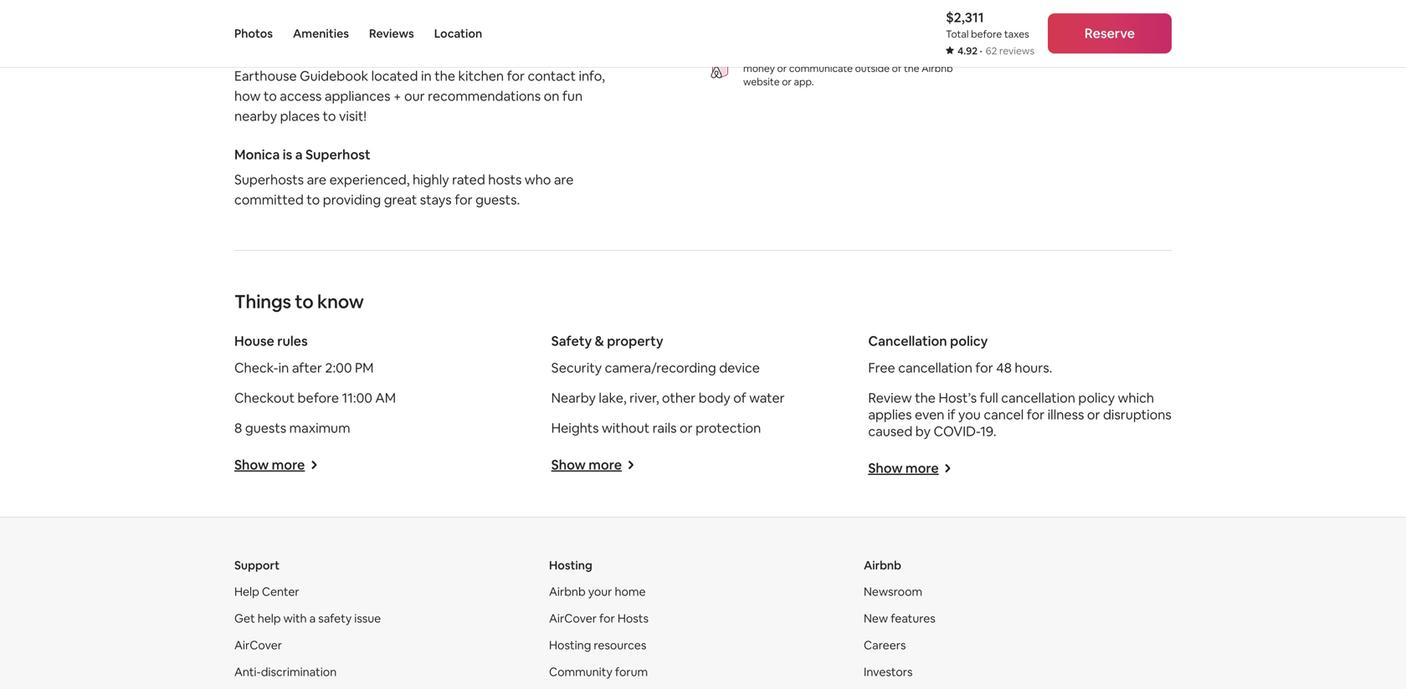 Task type: locate. For each thing, give the bounding box(es) containing it.
airbnb up aircover for hosts link
[[549, 585, 586, 600]]

of inside to protect your payment, never transfer money or communicate outside of the airbnb website or app.
[[892, 62, 902, 75]]

1 vertical spatial airbnb
[[864, 558, 901, 573]]

for left hosts
[[599, 611, 615, 626]]

cancellation down hours.
[[1001, 389, 1076, 407]]

the left host's
[[915, 389, 936, 407]]

1 vertical spatial if
[[947, 406, 955, 423]]

2 horizontal spatial show
[[868, 460, 903, 477]]

careers
[[864, 638, 906, 653]]

0 horizontal spatial show
[[234, 456, 269, 474]]

1 horizontal spatial in
[[421, 67, 432, 84]]

your up aircover for hosts link
[[588, 585, 612, 600]]

new
[[864, 611, 888, 626]]

0 horizontal spatial aircover
[[234, 638, 282, 653]]

for down also,
[[507, 67, 525, 84]]

protect
[[757, 48, 792, 61]]

1 horizontal spatial aircover
[[549, 611, 597, 626]]

who
[[525, 171, 551, 188]]

0 horizontal spatial show more
[[234, 456, 305, 474]]

in down "any"
[[421, 67, 432, 84]]

is
[[283, 146, 292, 163]]

discrimination
[[261, 665, 337, 680]]

policy left which
[[1078, 389, 1115, 407]]

airbnb up newsroom link
[[864, 558, 901, 573]]

0 horizontal spatial are
[[307, 171, 326, 188]]

the up info,
[[593, 47, 614, 64]]

your inside to protect your payment, never transfer money or communicate outside of the airbnb website or app.
[[794, 48, 815, 61]]

1 vertical spatial before
[[298, 389, 339, 407]]

heights
[[551, 420, 599, 437]]

1 vertical spatial cancellation
[[1001, 389, 1076, 407]]

app.
[[794, 75, 814, 88]]

center
[[262, 585, 299, 600]]

hosts
[[488, 171, 522, 188]]

0 horizontal spatial of
[[733, 389, 746, 407]]

1 horizontal spatial a
[[309, 611, 316, 626]]

on
[[544, 87, 559, 104]]

0 horizontal spatial a
[[295, 146, 303, 163]]

or right rails in the left bottom of the page
[[680, 420, 693, 437]]

website
[[743, 75, 780, 88]]

1 horizontal spatial cancellation
[[1001, 389, 1076, 407]]

issue
[[354, 611, 381, 626]]

during
[[234, 22, 277, 39]]

for left "illness"
[[1027, 406, 1045, 423]]

0 vertical spatial if
[[338, 47, 346, 64]]

of down transfer
[[892, 62, 902, 75]]

review the host's full cancellation policy which applies even if you cancel for illness or disruptions caused by covid-19.
[[868, 389, 1172, 440]]

during your stay please reach out if you have any questions. also, reference the earthouse guidebook located in the kitchen for contact info, how to access appliances + our recommendations on fun nearby places to visit!
[[234, 22, 614, 125]]

show more down caused
[[868, 460, 939, 477]]

0 vertical spatial of
[[892, 62, 902, 75]]

more down by
[[906, 460, 939, 477]]

2 horizontal spatial more
[[906, 460, 939, 477]]

0 vertical spatial aircover
[[549, 611, 597, 626]]

the down transfer
[[904, 62, 919, 75]]

if right out at the left
[[338, 47, 346, 64]]

in left after
[[278, 359, 289, 377]]

0 horizontal spatial show more button
[[234, 456, 318, 474]]

2 horizontal spatial show more
[[868, 460, 939, 477]]

0 vertical spatial cancellation
[[898, 359, 973, 377]]

anti-discrimination
[[234, 665, 337, 680]]

hosting for hosting resources
[[549, 638, 591, 653]]

1 horizontal spatial more
[[589, 456, 622, 474]]

please
[[234, 47, 274, 64]]

show more down the heights
[[551, 456, 622, 474]]

appliances
[[325, 87, 390, 104]]

help
[[258, 611, 281, 626]]

aircover up 'anti-'
[[234, 638, 282, 653]]

hosts
[[618, 611, 649, 626]]

reserve button
[[1048, 13, 1172, 54]]

1 horizontal spatial before
[[971, 28, 1002, 41]]

features
[[891, 611, 936, 626]]

1 vertical spatial you
[[958, 406, 981, 423]]

1 vertical spatial aircover
[[234, 638, 282, 653]]

1 vertical spatial policy
[[1078, 389, 1115, 407]]

the inside to protect your payment, never transfer money or communicate outside of the airbnb website or app.
[[904, 62, 919, 75]]

location
[[434, 26, 482, 41]]

aircover down 'airbnb your home' link at the left
[[549, 611, 597, 626]]

aircover for aircover for hosts
[[549, 611, 597, 626]]

before up 62
[[971, 28, 1002, 41]]

forum
[[615, 665, 648, 680]]

if right even
[[947, 406, 955, 423]]

airbnb inside to protect your payment, never transfer money or communicate outside of the airbnb website or app.
[[922, 62, 953, 75]]

community forum link
[[549, 665, 648, 680]]

2 horizontal spatial your
[[794, 48, 815, 61]]

reviews button
[[369, 0, 414, 67]]

1 horizontal spatial show more button
[[551, 456, 635, 474]]

new features
[[864, 611, 936, 626]]

1 hosting from the top
[[549, 558, 592, 573]]

or down protect
[[777, 62, 787, 75]]

airbnb
[[922, 62, 953, 75], [864, 558, 901, 573], [549, 585, 586, 600]]

access
[[280, 87, 322, 104]]

0 horizontal spatial if
[[338, 47, 346, 64]]

62
[[986, 44, 997, 57]]

cancellation
[[898, 359, 973, 377], [1001, 389, 1076, 407]]

never
[[863, 48, 889, 61]]

2 hosting from the top
[[549, 638, 591, 653]]

a right is
[[295, 146, 303, 163]]

airbnb down transfer
[[922, 62, 953, 75]]

0 horizontal spatial your
[[280, 22, 308, 39]]

0 horizontal spatial more
[[272, 456, 305, 474]]

show down the heights
[[551, 456, 586, 474]]

a right with
[[309, 611, 316, 626]]

0 vertical spatial before
[[971, 28, 1002, 41]]

for down rated
[[455, 191, 473, 208]]

water
[[749, 389, 785, 407]]

1 vertical spatial in
[[278, 359, 289, 377]]

the down questions.
[[435, 67, 455, 84]]

are down superhost
[[307, 171, 326, 188]]

0 horizontal spatial in
[[278, 359, 289, 377]]

new features link
[[864, 611, 936, 626]]

show more button
[[234, 456, 318, 474], [551, 456, 635, 474], [868, 460, 952, 477]]

2 horizontal spatial show more button
[[868, 460, 952, 477]]

show down 8
[[234, 456, 269, 474]]

more down 8 guests maximum
[[272, 456, 305, 474]]

device
[[719, 359, 760, 377]]

are right who at left
[[554, 171, 574, 188]]

airbnb your home link
[[549, 585, 646, 600]]

0 vertical spatial you
[[349, 47, 372, 64]]

if inside during your stay please reach out if you have any questions. also, reference the earthouse guidebook located in the kitchen for contact info, how to access appliances + our recommendations on fun nearby places to visit!
[[338, 47, 346, 64]]

or right "illness"
[[1087, 406, 1100, 423]]

or left 'app.'
[[782, 75, 792, 88]]

before inside $2,311 total before taxes
[[971, 28, 1002, 41]]

your up reach on the left top of page
[[280, 22, 308, 39]]

show more button down guests
[[234, 456, 318, 474]]

4.92
[[958, 44, 978, 57]]

rails
[[653, 420, 677, 437]]

1 horizontal spatial you
[[958, 406, 981, 423]]

disruptions
[[1103, 406, 1172, 423]]

anti-discrimination link
[[234, 665, 337, 680]]

in inside during your stay please reach out if you have any questions. also, reference the earthouse guidebook located in the kitchen for contact info, how to access appliances + our recommendations on fun nearby places to visit!
[[421, 67, 432, 84]]

superhosts
[[234, 171, 304, 188]]

your for stay
[[280, 22, 308, 39]]

2 horizontal spatial airbnb
[[922, 62, 953, 75]]

show down caused
[[868, 460, 903, 477]]

you inside review the host's full cancellation policy which applies even if you cancel for illness or disruptions caused by covid-19.
[[958, 406, 981, 423]]

guidebook
[[300, 67, 368, 84]]

to left providing
[[307, 191, 320, 208]]

heights without rails or protection
[[551, 420, 761, 437]]

a inside the monica is a superhost superhosts are experienced, highly rated hosts who are committed to providing great stays for guests.
[[295, 146, 303, 163]]

or inside review the host's full cancellation policy which applies even if you cancel for illness or disruptions caused by covid-19.
[[1087, 406, 1100, 423]]

for
[[507, 67, 525, 84], [455, 191, 473, 208], [975, 359, 993, 377], [1027, 406, 1045, 423], [599, 611, 615, 626]]

airbnb for airbnb your home
[[549, 585, 586, 600]]

1 horizontal spatial your
[[588, 585, 612, 600]]

help center link
[[234, 585, 299, 600]]

1 horizontal spatial show
[[551, 456, 586, 474]]

get
[[234, 611, 255, 626]]

payment,
[[817, 48, 861, 61]]

cancellation down cancellation policy
[[898, 359, 973, 377]]

of right body
[[733, 389, 746, 407]]

show more down guests
[[234, 456, 305, 474]]

0 horizontal spatial before
[[298, 389, 339, 407]]

out
[[314, 47, 335, 64]]

2 vertical spatial your
[[588, 585, 612, 600]]

hosting up community
[[549, 638, 591, 653]]

checkout
[[234, 389, 295, 407]]

1 vertical spatial hosting
[[549, 638, 591, 653]]

more down without at the left
[[589, 456, 622, 474]]

without
[[602, 420, 650, 437]]

0 horizontal spatial airbnb
[[549, 585, 586, 600]]

before
[[971, 28, 1002, 41], [298, 389, 339, 407]]

your inside during your stay please reach out if you have any questions. also, reference the earthouse guidebook located in the kitchen for contact info, how to access appliances + our recommendations on fun nearby places to visit!
[[280, 22, 308, 39]]

0 vertical spatial your
[[280, 22, 308, 39]]

1 horizontal spatial policy
[[1078, 389, 1115, 407]]

highly
[[413, 171, 449, 188]]

property
[[607, 333, 663, 350]]

show more button for guests
[[234, 456, 318, 474]]

1 vertical spatial your
[[794, 48, 815, 61]]

your up communicate
[[794, 48, 815, 61]]

hosting up airbnb your home
[[549, 558, 592, 573]]

to
[[264, 87, 277, 104], [323, 107, 336, 125], [307, 191, 320, 208], [295, 290, 313, 314]]

2 vertical spatial airbnb
[[549, 585, 586, 600]]

visit!
[[339, 107, 367, 125]]

1 horizontal spatial of
[[892, 62, 902, 75]]

by
[[916, 423, 931, 440]]

0 horizontal spatial you
[[349, 47, 372, 64]]

river,
[[630, 389, 659, 407]]

19.
[[980, 423, 997, 440]]

experienced,
[[329, 171, 410, 188]]

illness
[[1048, 406, 1084, 423]]

0 vertical spatial airbnb
[[922, 62, 953, 75]]

show more button down the heights
[[551, 456, 635, 474]]

1 horizontal spatial airbnb
[[864, 558, 901, 573]]

you left have
[[349, 47, 372, 64]]

1 horizontal spatial are
[[554, 171, 574, 188]]

1 vertical spatial of
[[733, 389, 746, 407]]

monica
[[234, 146, 280, 163]]

8
[[234, 420, 242, 437]]

0 horizontal spatial policy
[[950, 333, 988, 350]]

1 horizontal spatial if
[[947, 406, 955, 423]]

1 horizontal spatial show more
[[551, 456, 622, 474]]

other
[[662, 389, 696, 407]]

reviews
[[999, 44, 1035, 57]]

reserve
[[1085, 25, 1135, 42]]

0 vertical spatial hosting
[[549, 558, 592, 573]]

0 vertical spatial in
[[421, 67, 432, 84]]

safety & property
[[551, 333, 663, 350]]

show more button down by
[[868, 460, 952, 477]]

before up maximum
[[298, 389, 339, 407]]

transfer
[[891, 48, 928, 61]]

0 vertical spatial a
[[295, 146, 303, 163]]

also,
[[497, 47, 527, 64]]

free
[[868, 359, 895, 377]]

0 horizontal spatial cancellation
[[898, 359, 973, 377]]

aircover for aircover link
[[234, 638, 282, 653]]

show more
[[234, 456, 305, 474], [551, 456, 622, 474], [868, 460, 939, 477]]

policy up "free cancellation for 48 hours."
[[950, 333, 988, 350]]

pm
[[355, 359, 374, 377]]

check-in after 2:00 pm
[[234, 359, 374, 377]]

you left cancel
[[958, 406, 981, 423]]



Task type: vqa. For each thing, say whether or not it's contained in the screenshot.


Task type: describe. For each thing, give the bounding box(es) containing it.
security
[[551, 359, 602, 377]]

hosting for hosting
[[549, 558, 592, 573]]

know
[[317, 290, 364, 314]]

caused
[[868, 423, 913, 440]]

monica is a superhost superhosts are experienced, highly rated hosts who are committed to providing great stays for guests.
[[234, 146, 574, 208]]

·
[[980, 44, 982, 57]]

how
[[234, 87, 261, 104]]

cancellation inside review the host's full cancellation policy which applies even if you cancel for illness or disruptions caused by covid-19.
[[1001, 389, 1076, 407]]

to down earthouse
[[264, 87, 277, 104]]

newsroom
[[864, 585, 923, 600]]

if inside review the host's full cancellation policy which applies even if you cancel for illness or disruptions caused by covid-19.
[[947, 406, 955, 423]]

community
[[549, 665, 613, 680]]

8 guests maximum
[[234, 420, 350, 437]]

security camera/recording device
[[551, 359, 760, 377]]

communicate
[[789, 62, 853, 75]]

hosting resources link
[[549, 638, 646, 653]]

house rules
[[234, 333, 308, 350]]

outside
[[855, 62, 890, 75]]

info,
[[579, 67, 605, 84]]

things to know
[[234, 290, 364, 314]]

have
[[375, 47, 404, 64]]

earthouse
[[234, 67, 297, 84]]

for inside review the host's full cancellation policy which applies even if you cancel for illness or disruptions caused by covid-19.
[[1027, 406, 1045, 423]]

the inside review the host's full cancellation policy which applies even if you cancel for illness or disruptions caused by covid-19.
[[915, 389, 936, 407]]

photos button
[[234, 0, 273, 67]]

11:00
[[342, 389, 372, 407]]

help center
[[234, 585, 299, 600]]

0 vertical spatial policy
[[950, 333, 988, 350]]

to protect your payment, never transfer money or communicate outside of the airbnb website or app.
[[743, 48, 953, 88]]

more for without
[[589, 456, 622, 474]]

covid-
[[934, 423, 980, 440]]

contact
[[528, 67, 576, 84]]

amenities button
[[293, 0, 349, 67]]

home
[[615, 585, 646, 600]]

checkout before 11:00 am
[[234, 389, 396, 407]]

lake,
[[599, 389, 627, 407]]

help
[[234, 585, 259, 600]]

your for home
[[588, 585, 612, 600]]

taxes
[[1004, 28, 1029, 41]]

rated
[[452, 171, 485, 188]]

review
[[868, 389, 912, 407]]

get help with a safety issue
[[234, 611, 381, 626]]

policy inside review the host's full cancellation policy which applies even if you cancel for illness or disruptions caused by covid-19.
[[1078, 389, 1115, 407]]

places
[[280, 107, 320, 125]]

our
[[404, 87, 425, 104]]

rules
[[277, 333, 308, 350]]

with
[[283, 611, 307, 626]]

1 are from the left
[[307, 171, 326, 188]]

nearby lake, river, other body of water
[[551, 389, 785, 407]]

any
[[407, 47, 428, 64]]

show for 8
[[234, 456, 269, 474]]

aircover for hosts
[[549, 611, 649, 626]]

to inside the monica is a superhost superhosts are experienced, highly rated hosts who are committed to providing great stays for guests.
[[307, 191, 320, 208]]

community forum
[[549, 665, 648, 680]]

reviews
[[369, 26, 414, 41]]

airbnb for airbnb
[[864, 558, 901, 573]]

location button
[[434, 0, 482, 67]]

stays
[[420, 191, 452, 208]]

total
[[946, 28, 969, 41]]

fun
[[562, 87, 583, 104]]

you inside during your stay please reach out if you have any questions. also, reference the earthouse guidebook located in the kitchen for contact info, how to access appliances + our recommendations on fun nearby places to visit!
[[349, 47, 372, 64]]

show for heights
[[551, 456, 586, 474]]

aircover link
[[234, 638, 282, 653]]

things
[[234, 290, 291, 314]]

protection
[[696, 420, 761, 437]]

2 are from the left
[[554, 171, 574, 188]]

cancel
[[984, 406, 1024, 423]]

full
[[980, 389, 998, 407]]

recommendations
[[428, 87, 541, 104]]

careers link
[[864, 638, 906, 653]]

&
[[595, 333, 604, 350]]

photos
[[234, 26, 273, 41]]

cancellation policy
[[868, 333, 988, 350]]

$2,311 total before taxes
[[946, 9, 1029, 41]]

hours.
[[1015, 359, 1052, 377]]

2:00
[[325, 359, 352, 377]]

for inside the monica is a superhost superhosts are experienced, highly rated hosts who are committed to providing great stays for guests.
[[455, 191, 473, 208]]

to left visit!
[[323, 107, 336, 125]]

reach
[[277, 47, 311, 64]]

for left 48
[[975, 359, 993, 377]]

house
[[234, 333, 274, 350]]

show more for guests
[[234, 456, 305, 474]]

for inside during your stay please reach out if you have any questions. also, reference the earthouse guidebook located in the kitchen for contact info, how to access appliances + our recommendations on fun nearby places to visit!
[[507, 67, 525, 84]]

1 vertical spatial a
[[309, 611, 316, 626]]

show more button for without
[[551, 456, 635, 474]]

providing
[[323, 191, 381, 208]]

newsroom link
[[864, 585, 923, 600]]

hosting resources
[[549, 638, 646, 653]]

cancellation
[[868, 333, 947, 350]]

free cancellation for 48 hours.
[[868, 359, 1052, 377]]

show more for without
[[551, 456, 622, 474]]

aircover for hosts link
[[549, 611, 649, 626]]

more for guests
[[272, 456, 305, 474]]

after
[[292, 359, 322, 377]]

nearby
[[551, 389, 596, 407]]

located
[[371, 67, 418, 84]]

resources
[[594, 638, 646, 653]]

to left "know"
[[295, 290, 313, 314]]

camera/recording
[[605, 359, 716, 377]]



